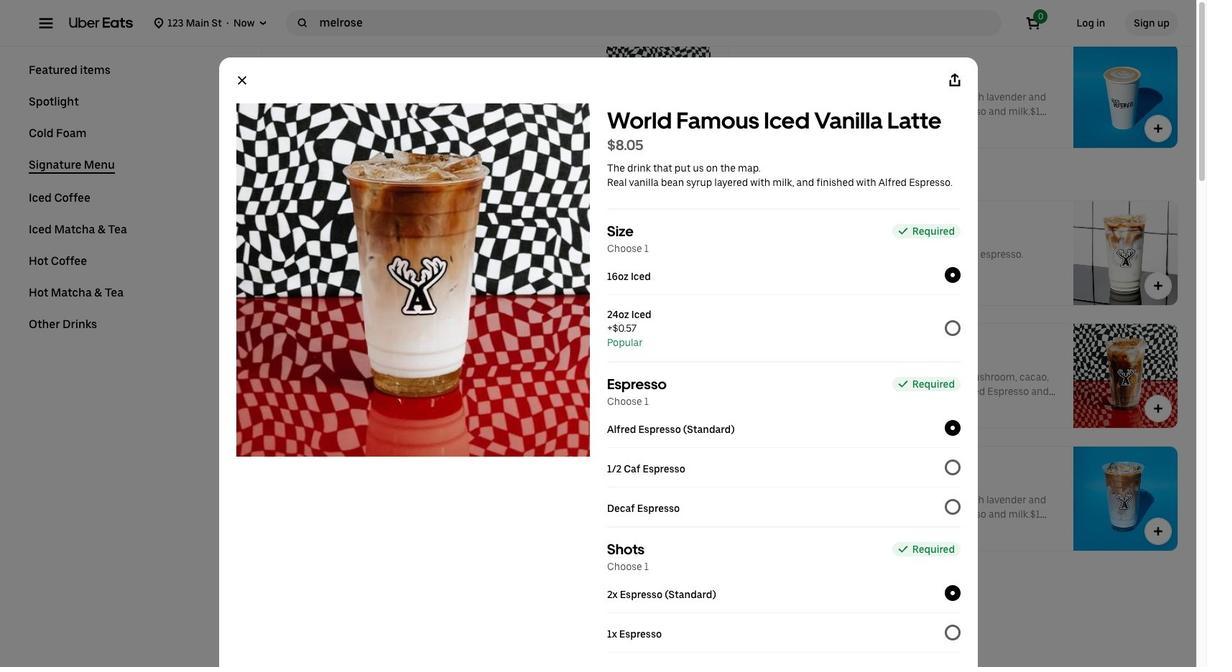 Task type: vqa. For each thing, say whether or not it's contained in the screenshot.
bottom the Juice
no



Task type: describe. For each thing, give the bounding box(es) containing it.
quick add image for sugar free world famous iced vanilla latte image
[[684, 647, 698, 662]]

world famous iced vanilla latte image
[[606, 201, 711, 305]]

1 horizontal spatial iced o.g. chagaccino image
[[1074, 324, 1178, 428]]

quick add image for iced latte image
[[1151, 279, 1166, 293]]

iced americano image
[[606, 324, 711, 428]]

hot lavender latte image
[[1074, 44, 1178, 148]]

deliver to image
[[258, 17, 269, 29]]

0 horizontal spatial iced o.g. chagaccino image
[[606, 44, 711, 148]]

quick add image for iced lavender latte image
[[1151, 525, 1166, 539]]

quick add image for hot matcha lavender latte "image"
[[684, 0, 698, 13]]

iced lavender latte image
[[1074, 447, 1178, 551]]

hot matcha lavender latte image
[[606, 0, 711, 25]]

main navigation menu image
[[39, 16, 53, 30]]

sugar free world famous iced vanilla latte image
[[606, 570, 711, 668]]

quick add image for hot o.g. chagaccino image
[[1151, 0, 1166, 13]]



Task type: locate. For each thing, give the bounding box(es) containing it.
iced latte image
[[1074, 201, 1178, 305]]

quick add image
[[684, 0, 698, 13], [684, 121, 698, 136], [1151, 121, 1166, 136], [1151, 279, 1166, 293], [1151, 525, 1166, 539]]

hot o.g. chagaccino image
[[1074, 0, 1178, 25]]

quick add image
[[1151, 0, 1166, 13], [1151, 402, 1166, 416], [684, 525, 698, 539], [684, 647, 698, 662]]

iced o.g. chagaccino image
[[606, 44, 711, 148], [1074, 324, 1178, 428]]

dialog dialog
[[219, 57, 978, 668]]

quick add image for hot lavender latte image
[[1151, 121, 1166, 136]]

quick add image for iced mocha image
[[684, 525, 698, 539]]

close image
[[236, 75, 248, 86]]

deliver to image
[[153, 17, 165, 29]]

0 vertical spatial iced o.g. chagaccino image
[[606, 44, 711, 148]]

navigation
[[29, 63, 227, 349]]

1 vertical spatial iced o.g. chagaccino image
[[1074, 324, 1178, 428]]

uber eats home image
[[69, 17, 133, 29]]

iced mocha image
[[606, 447, 711, 551]]



